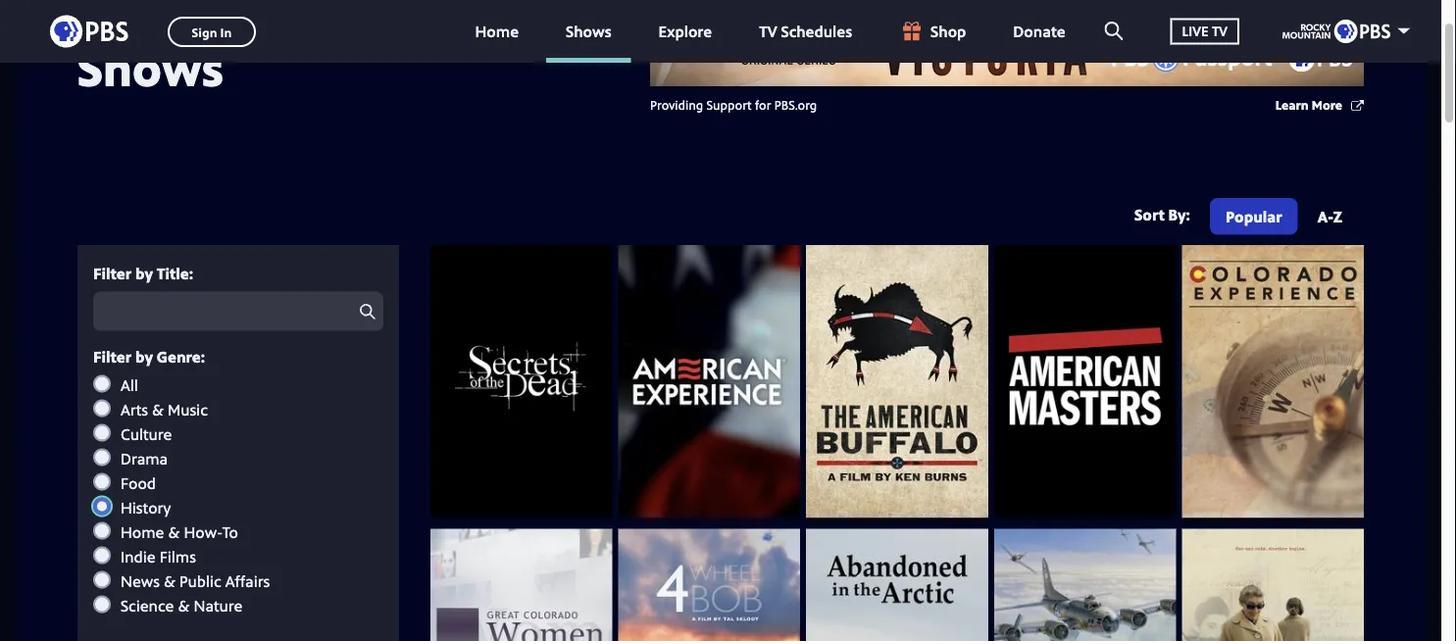 Task type: locate. For each thing, give the bounding box(es) containing it.
by for title:
[[135, 262, 153, 283]]

filter left title:
[[93, 262, 132, 283]]

&
[[152, 399, 164, 420], [168, 522, 180, 543], [164, 571, 176, 592], [178, 595, 190, 616]]

learn more link
[[1276, 96, 1364, 115]]

4 wheel bob image
[[619, 529, 801, 642]]

2 filter from the top
[[93, 346, 132, 367]]

tv left schedules
[[759, 20, 777, 42]]

schedules
[[781, 20, 852, 42]]

filter
[[93, 262, 132, 283], [93, 346, 132, 367]]

sort
[[1135, 204, 1165, 225]]

by:
[[1169, 204, 1191, 225]]

& down films
[[164, 571, 176, 592]]

tv
[[759, 20, 777, 42], [1212, 22, 1228, 40]]

filter up all
[[93, 346, 132, 367]]

shop link
[[880, 0, 986, 63]]

filter by genre: all arts & music culture drama food history home & how-to indie films news & public affairs science & nature
[[93, 346, 270, 616]]

z
[[1334, 205, 1343, 227]]

live tv link
[[1151, 0, 1259, 63]]

drama
[[121, 448, 168, 469]]

& right arts at the left bottom of page
[[152, 399, 164, 420]]

shop
[[931, 20, 967, 42]]

support
[[707, 96, 752, 113]]

0 horizontal spatial home
[[121, 522, 164, 543]]

popular
[[1226, 205, 1283, 227]]

culture
[[121, 423, 172, 445]]

learn more
[[1276, 96, 1343, 113]]

news
[[121, 571, 160, 592]]

live tv
[[1183, 22, 1228, 40]]

shows link
[[546, 0, 631, 63]]

by left title:
[[135, 262, 153, 283]]

search image
[[1105, 22, 1124, 40]]

shows
[[566, 20, 612, 42], [77, 33, 224, 100]]

food
[[121, 472, 156, 494]]

by for genre:
[[135, 346, 153, 367]]

filter by genre: element
[[93, 374, 384, 616]]

1 vertical spatial home
[[121, 522, 164, 543]]

above and beyond image
[[994, 529, 1177, 642]]

tv right live at the right of the page
[[1212, 22, 1228, 40]]

for
[[755, 96, 771, 113]]

& down public
[[178, 595, 190, 616]]

0 horizontal spatial shows
[[77, 33, 224, 100]]

1 vertical spatial filter
[[93, 346, 132, 367]]

1 horizontal spatial tv
[[1212, 22, 1228, 40]]

providing support for pbs.org
[[650, 96, 817, 113]]

arts
[[121, 399, 148, 420]]

1 vertical spatial by
[[135, 346, 153, 367]]

1 horizontal spatial home
[[475, 20, 519, 42]]

0 vertical spatial by
[[135, 262, 153, 283]]

the american buffalo image
[[807, 245, 989, 518]]

tv schedules link
[[740, 0, 872, 63]]

affairs
[[225, 571, 270, 592]]

0 vertical spatial home
[[475, 20, 519, 42]]

american experience image
[[619, 245, 801, 518]]

providing
[[650, 96, 704, 113]]

a-z
[[1318, 205, 1343, 227]]

home left shows link
[[475, 20, 519, 42]]

1 filter from the top
[[93, 262, 132, 283]]

home
[[475, 20, 519, 42], [121, 522, 164, 543]]

by up all
[[135, 346, 153, 367]]

explore link
[[639, 0, 732, 63]]

Filter by Title: text field
[[93, 292, 384, 331]]

2 by from the top
[[135, 346, 153, 367]]

after auschwitz image
[[1182, 529, 1364, 642]]

filter by title:
[[93, 262, 193, 283]]

by inside filter by genre: all arts & music culture drama food history home & how-to indie films news & public affairs science & nature
[[135, 346, 153, 367]]

by
[[135, 262, 153, 283], [135, 346, 153, 367]]

filter for filter by genre: all arts & music culture drama food history home & how-to indie films news & public affairs science & nature
[[93, 346, 132, 367]]

filter inside filter by genre: all arts & music culture drama food history home & how-to indie films news & public affairs science & nature
[[93, 346, 132, 367]]

home down history on the bottom left of page
[[121, 522, 164, 543]]

learn
[[1276, 96, 1309, 113]]

0 vertical spatial filter
[[93, 262, 132, 283]]

pbs image
[[50, 9, 128, 53]]

1 by from the top
[[135, 262, 153, 283]]

& up films
[[168, 522, 180, 543]]



Task type: describe. For each thing, give the bounding box(es) containing it.
secrets of the dead image
[[431, 245, 613, 518]]

music
[[168, 399, 208, 420]]

nature
[[194, 595, 243, 616]]

more
[[1312, 96, 1343, 113]]

colorado experience image
[[1182, 245, 1364, 518]]

history
[[121, 497, 171, 518]]

live
[[1183, 22, 1209, 40]]

sort by:
[[1135, 204, 1191, 225]]

public
[[179, 571, 221, 592]]

how-
[[184, 522, 222, 543]]

advertisement region
[[650, 0, 1364, 86]]

sort by: element
[[1206, 198, 1359, 240]]

all
[[121, 374, 138, 395]]

donate
[[1014, 20, 1066, 42]]

home link
[[456, 0, 539, 63]]

home inside filter by genre: all arts & music culture drama food history home & how-to indie films news & public affairs science & nature
[[121, 522, 164, 543]]

american masters image
[[994, 245, 1177, 518]]

a-
[[1318, 205, 1334, 227]]

title:
[[157, 262, 193, 283]]

0 horizontal spatial tv
[[759, 20, 777, 42]]

donate link
[[994, 0, 1085, 63]]

indie
[[121, 546, 156, 567]]

1 horizontal spatial shows
[[566, 20, 612, 42]]

science
[[121, 595, 174, 616]]

rmpbs image
[[1283, 20, 1391, 43]]

abandoned in the arctic image
[[807, 529, 989, 642]]

pbs.org
[[775, 96, 817, 113]]

home inside home link
[[475, 20, 519, 42]]

to
[[222, 522, 238, 543]]

explore
[[659, 20, 712, 42]]

tv schedules
[[759, 20, 852, 42]]

genre:
[[157, 346, 205, 367]]

great colorado women image
[[431, 529, 613, 642]]

films
[[160, 546, 196, 567]]

filter for filter by title:
[[93, 262, 132, 283]]



Task type: vqa. For each thing, say whether or not it's contained in the screenshot.
AMERICAN EXPERIENCE image
yes



